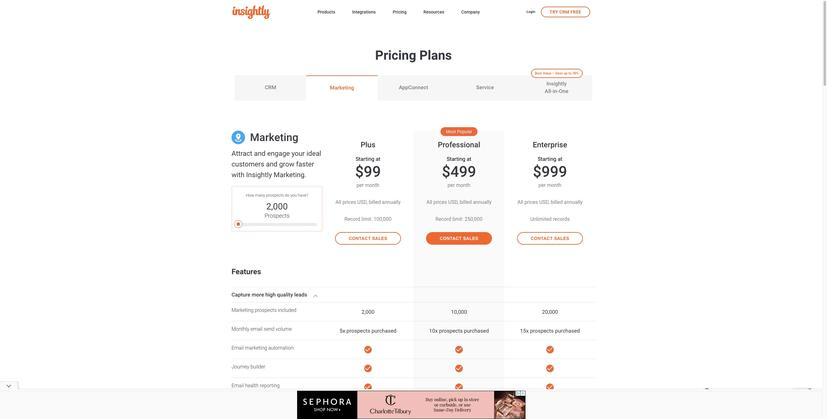 Task type: vqa. For each thing, say whether or not it's contained in the screenshot.
firm
no



Task type: describe. For each thing, give the bounding box(es) containing it.
professional
[[438, 140, 481, 149]]

marketing link
[[307, 75, 378, 101]]

prospects for 15x prospects purchased
[[531, 327, 554, 334]]

starting at $ 999 per month
[[533, 156, 568, 188]]

2 contact sales link from the left
[[422, 232, 498, 260]]

most
[[446, 129, 456, 134]]

record limit: 100,000
[[345, 216, 392, 222]]

integrations
[[353, 9, 376, 14]]

250,000
[[465, 216, 483, 222]]

–
[[553, 71, 555, 75]]

month for 499
[[457, 182, 471, 188]]

records
[[553, 216, 570, 222]]

contact sales link for 99
[[330, 232, 406, 260]]

499
[[451, 163, 477, 181]]

reporting
[[260, 383, 280, 389]]

contact sales for 99
[[349, 236, 388, 241]]

pricing link
[[393, 8, 407, 17]]

insightly inside attract and engage your ideal customers and grow faster with insightly marketing.
[[246, 171, 272, 179]]

starting at $ 499 per month
[[442, 156, 477, 188]]

builder
[[251, 364, 266, 370]]

value
[[543, 71, 552, 75]]

record limit: 250,000
[[436, 216, 483, 222]]

monthly
[[232, 326, 250, 332]]

per for 999
[[539, 182, 546, 188]]

15x
[[521, 327, 529, 334]]

faster
[[296, 160, 314, 168]]

marketing.
[[274, 171, 307, 179]]

health
[[245, 383, 259, 389]]

capture
[[232, 291, 251, 298]]

save
[[556, 71, 563, 75]]

insightly all-in-one
[[545, 80, 569, 94]]

all for 99
[[336, 199, 342, 205]]

starting at $ 99 per month
[[356, 156, 381, 188]]

products
[[318, 9, 336, 14]]

to
[[569, 71, 572, 75]]

2,000 for 2,000 prospects
[[267, 201, 288, 212]]

many
[[255, 193, 265, 198]]

login link
[[527, 9, 536, 15]]

have?
[[298, 193, 309, 198]]

crm inside products and bundles tab list
[[265, 84, 276, 90]]

company
[[462, 9, 480, 14]]

all for 499
[[427, 199, 433, 205]]

customers
[[232, 160, 265, 168]]

purchased for 10x prospects purchased
[[465, 327, 489, 334]]

2 contact sales from the left
[[440, 236, 479, 241]]

record for 99
[[345, 216, 361, 222]]

try crm free link
[[541, 6, 591, 17]]

crm link
[[235, 75, 307, 101]]

unlimited
[[531, 216, 552, 222]]

more
[[252, 291, 264, 298]]

usd, for 499
[[449, 199, 459, 205]]

email for email health reporting
[[232, 383, 244, 389]]

email marketing automation
[[232, 345, 294, 351]]

unlimited records
[[531, 216, 570, 222]]

contact sales button for 99
[[335, 232, 401, 245]]

your
[[292, 150, 305, 157]]

attract
[[232, 150, 253, 157]]

30%
[[573, 71, 579, 75]]

5x prospects purchased
[[340, 327, 397, 334]]

usd, for 999
[[540, 199, 550, 205]]

annually for 999
[[565, 199, 583, 205]]

send
[[264, 326, 275, 332]]

ideal
[[307, 150, 322, 157]]

contact sales for 999
[[531, 236, 570, 241]]

prospects
[[265, 212, 290, 219]]

contact sales link for 999
[[513, 232, 589, 260]]

prices for 99
[[343, 199, 356, 205]]

most popular
[[446, 129, 473, 134]]

high
[[266, 291, 276, 298]]

all-
[[545, 88, 553, 94]]

resources link
[[424, 8, 445, 17]]

one
[[559, 88, 569, 94]]

5x
[[340, 327, 346, 334]]

all prices usd, billed annually for 499
[[427, 199, 492, 205]]

usd, for 99
[[358, 199, 368, 205]]

grow
[[279, 160, 295, 168]]

appconnect link
[[378, 75, 450, 101]]

2 contact sales button from the left
[[427, 232, 493, 245]]

marketing
[[245, 345, 267, 351]]

marketing icon image
[[232, 131, 245, 144]]

marketing for marketing prospects included
[[232, 307, 254, 313]]

billed for 499
[[460, 199, 472, 205]]

try crm free button
[[541, 6, 591, 17]]

monthly email send volume
[[232, 326, 292, 332]]

enterprise
[[533, 140, 568, 149]]

sales for 999
[[555, 236, 570, 241]]

you
[[291, 193, 297, 198]]

annually for 99
[[382, 199, 401, 205]]

1 vertical spatial and
[[266, 160, 278, 168]]

999
[[542, 163, 568, 181]]

all prices usd, billed annually for 999
[[518, 199, 583, 205]]

all prices usd, billed annually for 99
[[336, 199, 401, 205]]

per for 99
[[357, 182, 364, 188]]

capture more high quality leads
[[232, 291, 308, 298]]

pricing for pricing
[[393, 9, 407, 14]]

company link
[[462, 8, 480, 17]]

2 sales from the left
[[464, 236, 479, 241]]

10,000
[[451, 309, 468, 315]]

prospects for 10x prospects purchased
[[440, 327, 463, 334]]



Task type: locate. For each thing, give the bounding box(es) containing it.
prospects left do
[[266, 193, 284, 198]]

0 vertical spatial insightly
[[547, 80, 567, 87]]

chevron up image
[[312, 292, 320, 300]]

3 usd, from the left
[[540, 199, 550, 205]]

3 all from the left
[[518, 199, 524, 205]]

prices up unlimited
[[525, 199, 539, 205]]

try
[[550, 9, 559, 14]]

contact sales button down unlimited records
[[518, 232, 584, 245]]

1 contact sales button from the left
[[335, 232, 401, 245]]

limit: left 250,000
[[453, 216, 464, 222]]

2 starting from the left
[[447, 156, 466, 162]]

1 horizontal spatial sales
[[464, 236, 479, 241]]

all prices usd, billed annually up unlimited records
[[518, 199, 583, 205]]

at inside starting at $ 999 per month
[[558, 156, 563, 162]]

$ for 99
[[356, 163, 364, 181]]

1 horizontal spatial record
[[436, 216, 452, 222]]

billed up records
[[551, 199, 563, 205]]

prospects for marketing prospects included
[[255, 307, 277, 313]]

0 horizontal spatial crm
[[265, 84, 276, 90]]

products and bundles tab list
[[235, 69, 593, 101]]

100,000
[[374, 216, 392, 222]]

10x
[[430, 327, 438, 334]]

0 horizontal spatial 2,000
[[267, 201, 288, 212]]

2 horizontal spatial contact
[[531, 236, 553, 241]]

2,000 prospects
[[265, 201, 290, 219]]

2 horizontal spatial usd,
[[540, 199, 550, 205]]

all prices usd, billed annually up 'record limit: 100,000'
[[336, 199, 401, 205]]

and
[[254, 150, 266, 157], [266, 160, 278, 168]]

contact sales button for 999
[[518, 232, 584, 245]]

0 horizontal spatial sales
[[372, 236, 388, 241]]

2 horizontal spatial prices
[[525, 199, 539, 205]]

prices
[[343, 199, 356, 205], [434, 199, 448, 205], [525, 199, 539, 205]]

integrations link
[[353, 8, 376, 17]]

insightly down customers
[[246, 171, 272, 179]]

2 vertical spatial marketing
[[232, 307, 254, 313]]

1 sales from the left
[[372, 236, 388, 241]]

2 contact from the left
[[440, 236, 462, 241]]

billed up record limit: 250,000
[[460, 199, 472, 205]]

contact down record limit: 250,000
[[440, 236, 462, 241]]

do
[[285, 193, 290, 198]]

contact sales link
[[330, 232, 406, 260], [422, 232, 498, 260], [513, 232, 589, 260]]

2 record from the left
[[436, 216, 452, 222]]

try crm free
[[550, 9, 582, 14]]

insightly inside the "insightly all-in-one"
[[547, 80, 567, 87]]

in-
[[553, 88, 560, 94]]

marketing prospects included
[[232, 307, 297, 313]]

$ for 999
[[533, 163, 542, 181]]

1 all from the left
[[336, 199, 342, 205]]

0 horizontal spatial limit:
[[362, 216, 373, 222]]

1 contact sales link from the left
[[330, 232, 406, 260]]

insightly logo image
[[233, 5, 270, 19]]

purchased for 5x prospects purchased
[[372, 327, 397, 334]]

2 per from the left
[[448, 182, 455, 188]]

per down 499
[[448, 182, 455, 188]]

usd,
[[358, 199, 368, 205], [449, 199, 459, 205], [540, 199, 550, 205]]

contact down 'record limit: 100,000'
[[349, 236, 371, 241]]

contact sales down 'record limit: 100,000'
[[349, 236, 388, 241]]

3 contact sales link from the left
[[513, 232, 589, 260]]

2 horizontal spatial purchased
[[556, 327, 581, 334]]

free
[[571, 9, 582, 14]]

annually up 250,000
[[474, 199, 492, 205]]

1 horizontal spatial and
[[266, 160, 278, 168]]

$ for 499
[[442, 163, 451, 181]]

1 prices from the left
[[343, 199, 356, 205]]

1 per from the left
[[357, 182, 364, 188]]

starting down enterprise
[[538, 156, 557, 162]]

$ down 'professional'
[[442, 163, 451, 181]]

0 vertical spatial and
[[254, 150, 266, 157]]

1 at from the left
[[376, 156, 381, 162]]

0 horizontal spatial starting
[[356, 156, 375, 162]]

starting for 99
[[356, 156, 375, 162]]

up
[[564, 71, 568, 75]]

0 horizontal spatial contact
[[349, 236, 371, 241]]

month for 99
[[365, 182, 380, 188]]

email left health
[[232, 383, 244, 389]]

1 vertical spatial pricing
[[376, 48, 417, 63]]

2 at from the left
[[467, 156, 472, 162]]

3 all prices usd, billed annually from the left
[[518, 199, 583, 205]]

0 horizontal spatial record
[[345, 216, 361, 222]]

2 billed from the left
[[460, 199, 472, 205]]

sales down 100,000
[[372, 236, 388, 241]]

2 horizontal spatial all
[[518, 199, 524, 205]]

login
[[527, 10, 536, 14]]

annually up 100,000
[[382, 199, 401, 205]]

1 contact from the left
[[349, 236, 371, 241]]

0 vertical spatial marketing
[[330, 85, 354, 91]]

at inside starting at $ 99 per month
[[376, 156, 381, 162]]

1 horizontal spatial purchased
[[465, 327, 489, 334]]

0 vertical spatial email
[[232, 345, 244, 351]]

record left 250,000
[[436, 216, 452, 222]]

purchased for 15x prospects purchased
[[556, 327, 581, 334]]

1 billed from the left
[[369, 199, 381, 205]]

3 contact sales button from the left
[[518, 232, 584, 245]]

volume
[[276, 326, 292, 332]]

at for 99
[[376, 156, 381, 162]]

email left marketing
[[232, 345, 244, 351]]

$ inside starting at $ 99 per month
[[356, 163, 364, 181]]

insightly logo link
[[233, 5, 308, 19]]

usd, up record limit: 250,000
[[449, 199, 459, 205]]

2 horizontal spatial at
[[558, 156, 563, 162]]

attract and engage your ideal customers and grow faster with insightly marketing.
[[232, 150, 322, 179]]

$ inside starting at $ 499 per month
[[442, 163, 451, 181]]

journey
[[232, 364, 250, 370]]

billed
[[369, 199, 381, 205], [460, 199, 472, 205], [551, 199, 563, 205]]

1 vertical spatial email
[[232, 383, 244, 389]]

3 annually from the left
[[565, 199, 583, 205]]

1 horizontal spatial starting
[[447, 156, 466, 162]]

at inside starting at $ 499 per month
[[467, 156, 472, 162]]

at for 499
[[467, 156, 472, 162]]

1 contact sales from the left
[[349, 236, 388, 241]]

0 horizontal spatial per
[[357, 182, 364, 188]]

email health reporting
[[232, 383, 280, 389]]

1 starting from the left
[[356, 156, 375, 162]]

2 email from the top
[[232, 383, 244, 389]]

2 limit: from the left
[[453, 216, 464, 222]]

service link
[[450, 75, 521, 101]]

annually up records
[[565, 199, 583, 205]]

0 horizontal spatial billed
[[369, 199, 381, 205]]

1 horizontal spatial per
[[448, 182, 455, 188]]

0 vertical spatial 2,000
[[267, 201, 288, 212]]

starting for 999
[[538, 156, 557, 162]]

15x prospects purchased
[[521, 327, 581, 334]]

2 horizontal spatial starting
[[538, 156, 557, 162]]

2,000 inside 2,000 prospects
[[267, 201, 288, 212]]

$ down enterprise
[[533, 163, 542, 181]]

1 horizontal spatial crm
[[560, 9, 570, 14]]

1 limit: from the left
[[362, 216, 373, 222]]

all prices usd, billed annually up record limit: 250,000
[[427, 199, 492, 205]]

prospects right 15x
[[531, 327, 554, 334]]

1 usd, from the left
[[358, 199, 368, 205]]

1 $ from the left
[[356, 163, 364, 181]]

how many prospects do you have?
[[246, 193, 309, 198]]

email for email marketing automation
[[232, 345, 244, 351]]

contact sales
[[349, 236, 388, 241], [440, 236, 479, 241], [531, 236, 570, 241]]

contact for 99
[[349, 236, 371, 241]]

0 horizontal spatial annually
[[382, 199, 401, 205]]

1 vertical spatial 2,000
[[362, 309, 375, 315]]

per for 499
[[448, 182, 455, 188]]

at
[[376, 156, 381, 162], [467, 156, 472, 162], [558, 156, 563, 162]]

2 usd, from the left
[[449, 199, 459, 205]]

sales for 99
[[372, 236, 388, 241]]

1 vertical spatial crm
[[265, 84, 276, 90]]

record for 499
[[436, 216, 452, 222]]

2 annually from the left
[[474, 199, 492, 205]]

billed up 'record limit: 100,000'
[[369, 199, 381, 205]]

1 annually from the left
[[382, 199, 401, 205]]

1 horizontal spatial insightly
[[547, 80, 567, 87]]

month down 999
[[548, 182, 562, 188]]

3 per from the left
[[539, 182, 546, 188]]

3 contact from the left
[[531, 236, 553, 241]]

included
[[278, 307, 297, 313]]

0 horizontal spatial $
[[356, 163, 364, 181]]

0 horizontal spatial contact sales link
[[330, 232, 406, 260]]

service
[[477, 84, 494, 90]]

contact sales link down record limit: 250,000
[[422, 232, 498, 260]]

1 horizontal spatial billed
[[460, 199, 472, 205]]

1 horizontal spatial $
[[442, 163, 451, 181]]

1 horizontal spatial contact sales link
[[422, 232, 498, 260]]

2 horizontal spatial contact sales
[[531, 236, 570, 241]]

per
[[357, 182, 364, 188], [448, 182, 455, 188], [539, 182, 546, 188]]

0 horizontal spatial all
[[336, 199, 342, 205]]

0 horizontal spatial prices
[[343, 199, 356, 205]]

0 horizontal spatial all prices usd, billed annually
[[336, 199, 401, 205]]

1 horizontal spatial 2,000
[[362, 309, 375, 315]]

plans
[[420, 48, 452, 63]]

1 horizontal spatial annually
[[474, 199, 492, 205]]

2 horizontal spatial month
[[548, 182, 562, 188]]

contact sales link down unlimited records
[[513, 232, 589, 260]]

1 horizontal spatial prices
[[434, 199, 448, 205]]

month inside starting at $ 99 per month
[[365, 182, 380, 188]]

0 horizontal spatial insightly
[[246, 171, 272, 179]]

$ down plus
[[356, 163, 364, 181]]

3 prices from the left
[[525, 199, 539, 205]]

plus
[[361, 140, 376, 149]]

1 month from the left
[[365, 182, 380, 188]]

limit: for 499
[[453, 216, 464, 222]]

per down 99
[[357, 182, 364, 188]]

contact sales button
[[335, 232, 401, 245], [427, 232, 493, 245], [518, 232, 584, 245]]

0 horizontal spatial contact sales button
[[335, 232, 401, 245]]

1 horizontal spatial at
[[467, 156, 472, 162]]

how
[[246, 193, 254, 198]]

1 horizontal spatial contact sales button
[[427, 232, 493, 245]]

1 horizontal spatial all
[[427, 199, 433, 205]]

2 horizontal spatial sales
[[555, 236, 570, 241]]

at for 999
[[558, 156, 563, 162]]

sales down records
[[555, 236, 570, 241]]

2 horizontal spatial contact sales link
[[513, 232, 589, 260]]

20,000
[[543, 309, 559, 315]]

2 prices from the left
[[434, 199, 448, 205]]

at up 99
[[376, 156, 381, 162]]

month down 499
[[457, 182, 471, 188]]

contact sales down record limit: 250,000
[[440, 236, 479, 241]]

prices for 999
[[525, 199, 539, 205]]

3 $ from the left
[[533, 163, 542, 181]]

at up 999
[[558, 156, 563, 162]]

pricing plans
[[376, 48, 452, 63]]

0 vertical spatial pricing
[[393, 9, 407, 14]]

month inside starting at $ 499 per month
[[457, 182, 471, 188]]

billed for 999
[[551, 199, 563, 205]]

1 record from the left
[[345, 216, 361, 222]]

annually for 499
[[474, 199, 492, 205]]

0 horizontal spatial usd,
[[358, 199, 368, 205]]

pricing for pricing plans
[[376, 48, 417, 63]]

2 horizontal spatial all prices usd, billed annually
[[518, 199, 583, 205]]

billed for 99
[[369, 199, 381, 205]]

usd, up unlimited
[[540, 199, 550, 205]]

annually
[[382, 199, 401, 205], [474, 199, 492, 205], [565, 199, 583, 205]]

best
[[536, 71, 543, 75]]

per inside starting at $ 99 per month
[[357, 182, 364, 188]]

purchased
[[372, 327, 397, 334], [465, 327, 489, 334], [556, 327, 581, 334]]

usd, up 'record limit: 100,000'
[[358, 199, 368, 205]]

contact sales button down 'record limit: 100,000'
[[335, 232, 401, 245]]

starting down plus
[[356, 156, 375, 162]]

0 horizontal spatial month
[[365, 182, 380, 188]]

2 horizontal spatial $
[[533, 163, 542, 181]]

record left 100,000
[[345, 216, 361, 222]]

3 purchased from the left
[[556, 327, 581, 334]]

prospects down capture more high quality leads
[[255, 307, 277, 313]]

record
[[345, 216, 361, 222], [436, 216, 452, 222]]

1 horizontal spatial contact sales
[[440, 236, 479, 241]]

1 horizontal spatial month
[[457, 182, 471, 188]]

1 all prices usd, billed annually from the left
[[336, 199, 401, 205]]

prices up 'record limit: 100,000'
[[343, 199, 356, 205]]

contact for 999
[[531, 236, 553, 241]]

starting inside starting at $ 999 per month
[[538, 156, 557, 162]]

and down engage
[[266, 160, 278, 168]]

$ inside starting at $ 999 per month
[[533, 163, 542, 181]]

1 horizontal spatial limit:
[[453, 216, 464, 222]]

0 horizontal spatial at
[[376, 156, 381, 162]]

starting for 499
[[447, 156, 466, 162]]

email
[[251, 326, 263, 332]]

3 contact sales from the left
[[531, 236, 570, 241]]

popular
[[458, 129, 473, 134]]

2 purchased from the left
[[465, 327, 489, 334]]

per down 999
[[539, 182, 546, 188]]

contact down unlimited
[[531, 236, 553, 241]]

2 all prices usd, billed annually from the left
[[427, 199, 492, 205]]

2 $ from the left
[[442, 163, 451, 181]]

resources
[[424, 9, 445, 14]]

features
[[232, 267, 261, 276]]

insightly up in- on the right top of the page
[[547, 80, 567, 87]]

sales down 250,000
[[464, 236, 479, 241]]

2,000 up the 5x prospects purchased
[[362, 309, 375, 315]]

contact sales button down record limit: 250,000
[[427, 232, 493, 245]]

per inside starting at $ 999 per month
[[539, 182, 546, 188]]

and up customers
[[254, 150, 266, 157]]

0 horizontal spatial contact sales
[[349, 236, 388, 241]]

prospects for 5x prospects purchased
[[347, 327, 371, 334]]

starting
[[356, 156, 375, 162], [447, 156, 466, 162], [538, 156, 557, 162]]

2 horizontal spatial annually
[[565, 199, 583, 205]]

all for 999
[[518, 199, 524, 205]]

all
[[336, 199, 342, 205], [427, 199, 433, 205], [518, 199, 524, 205]]

all prices usd, billed annually
[[336, 199, 401, 205], [427, 199, 492, 205], [518, 199, 583, 205]]

prices for 499
[[434, 199, 448, 205]]

month
[[365, 182, 380, 188], [457, 182, 471, 188], [548, 182, 562, 188]]

0 horizontal spatial purchased
[[372, 327, 397, 334]]

2 horizontal spatial contact sales button
[[518, 232, 584, 245]]

1 vertical spatial insightly
[[246, 171, 272, 179]]

prospects right '10x'
[[440, 327, 463, 334]]

starting down 'professional'
[[447, 156, 466, 162]]

2,000 for 2,000
[[362, 309, 375, 315]]

2,000 up prospects
[[267, 201, 288, 212]]

3 starting from the left
[[538, 156, 557, 162]]

marketing inside products and bundles tab list
[[330, 85, 354, 91]]

2 month from the left
[[457, 182, 471, 188]]

month inside starting at $ 999 per month
[[548, 182, 562, 188]]

at up 499
[[467, 156, 472, 162]]

3 billed from the left
[[551, 199, 563, 205]]

automation
[[269, 345, 294, 351]]

limit: left 100,000
[[362, 216, 373, 222]]

starting inside starting at $ 499 per month
[[447, 156, 466, 162]]

crm
[[560, 9, 570, 14], [265, 84, 276, 90]]

per inside starting at $ 499 per month
[[448, 182, 455, 188]]

appconnect
[[399, 84, 429, 90]]

prospects right 5x
[[347, 327, 371, 334]]

month for 999
[[548, 182, 562, 188]]

month down 99
[[365, 182, 380, 188]]

1 horizontal spatial all prices usd, billed annually
[[427, 199, 492, 205]]

limit: for 99
[[362, 216, 373, 222]]

products link
[[318, 8, 336, 17]]

starting inside starting at $ 99 per month
[[356, 156, 375, 162]]

1 horizontal spatial contact
[[440, 236, 462, 241]]

0 vertical spatial crm
[[560, 9, 570, 14]]

3 sales from the left
[[555, 236, 570, 241]]

engage
[[267, 150, 290, 157]]

3 at from the left
[[558, 156, 563, 162]]

2 horizontal spatial billed
[[551, 199, 563, 205]]

prices up record limit: 250,000
[[434, 199, 448, 205]]

quality
[[277, 291, 293, 298]]

3 month from the left
[[548, 182, 562, 188]]

10x prospects purchased
[[430, 327, 489, 334]]

1 horizontal spatial usd,
[[449, 199, 459, 205]]

journey builder
[[232, 364, 266, 370]]

with
[[232, 171, 245, 179]]

0 horizontal spatial and
[[254, 150, 266, 157]]

insightly
[[547, 80, 567, 87], [246, 171, 272, 179]]

1 email from the top
[[232, 345, 244, 351]]

contact sales link down 'record limit: 100,000'
[[330, 232, 406, 260]]

2 all from the left
[[427, 199, 433, 205]]

email
[[232, 345, 244, 351], [232, 383, 244, 389]]

marketing for marketing link
[[330, 85, 354, 91]]

1 purchased from the left
[[372, 327, 397, 334]]

contact sales down unlimited records
[[531, 236, 570, 241]]

2 horizontal spatial per
[[539, 182, 546, 188]]

1 vertical spatial marketing
[[250, 131, 299, 144]]

crm inside button
[[560, 9, 570, 14]]



